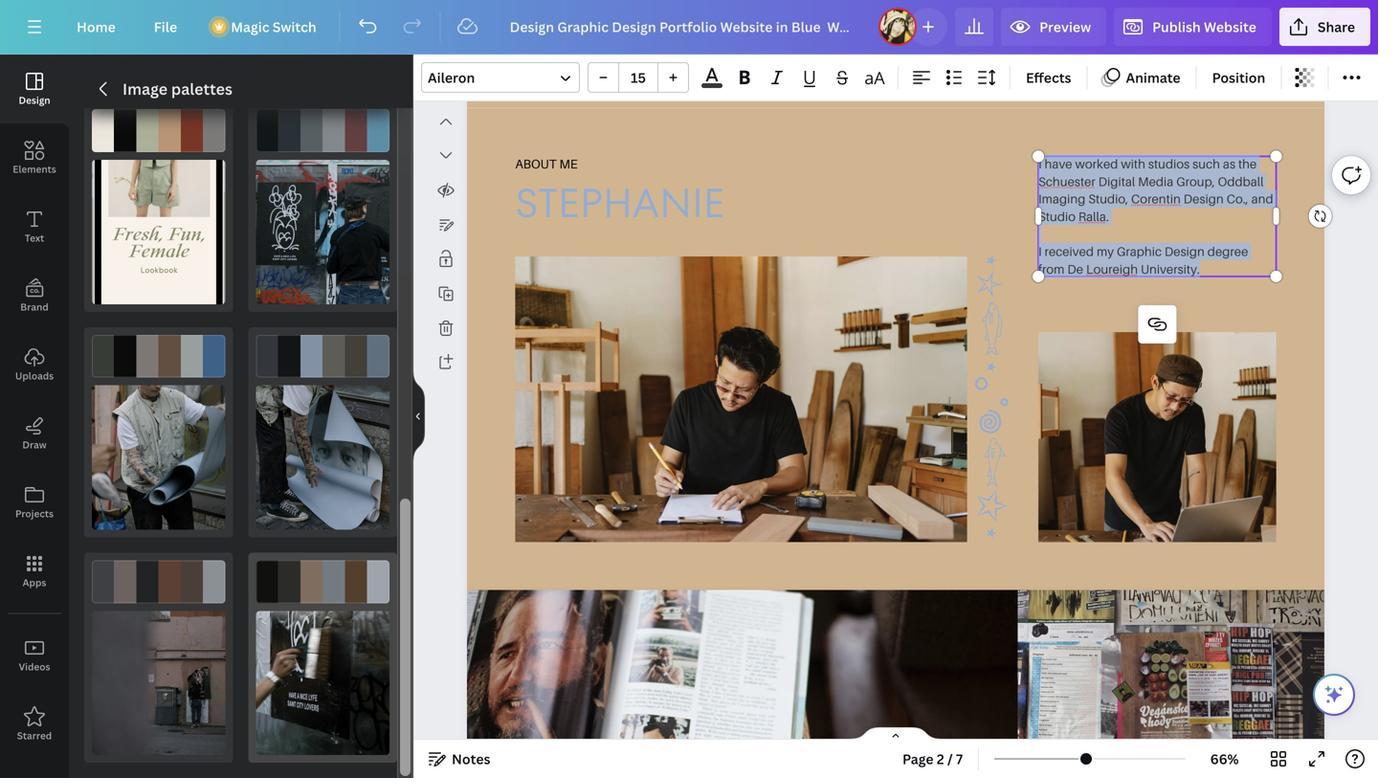 Task type: describe. For each thing, give the bounding box(es) containing it.
oddball
[[1218, 174, 1264, 189]]

ralla.
[[1079, 209, 1109, 224]]

home
[[77, 18, 116, 36]]

university.
[[1141, 261, 1200, 276]]

position
[[1212, 68, 1266, 87]]

projects button
[[0, 468, 69, 537]]

studio,
[[1088, 191, 1129, 206]]

publish website
[[1152, 18, 1257, 36]]

share
[[1318, 18, 1355, 36]]

have
[[1045, 156, 1073, 171]]

effects button
[[1018, 62, 1079, 93]]

file button
[[139, 8, 193, 46]]

text
[[25, 232, 44, 245]]

draw button
[[0, 399, 69, 468]]

website
[[1204, 18, 1257, 36]]

｡
[[963, 376, 1022, 397]]

home link
[[61, 8, 131, 46]]

worked
[[1075, 156, 1118, 171]]

stephanie
[[515, 174, 725, 231]]

received
[[1045, 244, 1094, 259]]

𓆟
[[963, 299, 1022, 357]]

draw
[[22, 438, 47, 451]]

about me
[[515, 156, 578, 171]]

media
[[1138, 174, 1174, 189]]

digital
[[1099, 174, 1135, 189]]

magic switch button
[[200, 8, 332, 46]]

show pages image
[[850, 726, 942, 742]]

text button
[[0, 192, 69, 261]]

studio
[[1039, 209, 1076, 224]]

share button
[[1280, 8, 1371, 46]]

videos button
[[0, 621, 69, 690]]

graphic
[[1117, 244, 1162, 259]]

starred button
[[0, 690, 69, 759]]

palettes
[[171, 78, 233, 99]]

– – number field
[[625, 68, 652, 87]]

notes
[[452, 750, 490, 768]]

schuester
[[1039, 174, 1096, 189]]

page 2 / 7 button
[[895, 744, 971, 774]]

design inside button
[[19, 94, 50, 107]]

me
[[559, 156, 578, 171]]

elements
[[13, 163, 56, 176]]

elements button
[[0, 123, 69, 192]]

animate
[[1126, 68, 1181, 87]]

i have worked with studios such as the schuester digital media group, oddball imaging studio, corentin design co., and studio ralla.
[[1039, 156, 1274, 224]]

design inside i have worked with studios such as the schuester digital media group, oddball imaging studio, corentin design co., and studio ralla.
[[1184, 191, 1224, 206]]

none text field containing i have worked with studios such as the schuester digital media group, oddball imaging studio, corentin design co., and studio ralla.
[[1039, 155, 1276, 278]]

back view shot of a person in black shirt vandalizing on a glass wall image
[[256, 160, 390, 304]]

2 ⋆ from the top
[[963, 357, 1022, 376]]

starred
[[17, 729, 52, 742]]

animate button
[[1095, 62, 1188, 93]]

page 2 / 7
[[903, 750, 963, 768]]

brand
[[20, 301, 49, 313]]

side panel tab list
[[0, 55, 69, 759]]

the
[[1238, 156, 1257, 171]]

position button
[[1205, 62, 1273, 93]]



Task type: vqa. For each thing, say whether or not it's contained in the screenshot.
AILERON
yes



Task type: locate. For each thing, give the bounding box(es) containing it.
None text field
[[1039, 155, 1276, 278]]

degree
[[1208, 244, 1248, 259]]

0 vertical spatial i
[[1039, 156, 1042, 171]]

1 vertical spatial ⋆
[[963, 357, 1022, 376]]

⋆
[[963, 250, 1022, 269], [963, 357, 1022, 376], [963, 523, 1022, 542]]

posting of posters on the wall image
[[256, 611, 390, 755]]

1 i from the top
[[1039, 156, 1042, 171]]

publish website button
[[1114, 8, 1272, 46]]

page
[[903, 750, 934, 768]]

2
[[937, 750, 944, 768]]

publish
[[1152, 18, 1201, 36]]

⋆ down 𓆜 in the bottom of the page
[[963, 523, 1022, 542]]

apps button
[[0, 537, 69, 606]]

design button
[[0, 55, 69, 123]]

i received my graphic design degree from de loureigh university.
[[1039, 244, 1248, 276]]

/
[[947, 750, 953, 768]]

and
[[1251, 191, 1274, 206]]

⋆ left from
[[963, 250, 1022, 269]]

⭒
[[963, 269, 1022, 299]]

from
[[1039, 261, 1065, 276]]

⋆ ⭒ 𓆟 ⋆ ｡ ˚ 𖦹 𓆜 ✩ ⋆
[[963, 250, 1022, 542]]

i left have
[[1039, 156, 1042, 171]]

i
[[1039, 156, 1042, 171], [1039, 244, 1042, 259]]

1 vertical spatial design
[[1184, 191, 1224, 206]]

hide image
[[413, 370, 425, 462]]

imaging
[[1039, 191, 1086, 206]]

videos
[[19, 660, 50, 673]]

˚
[[963, 397, 1022, 407]]

de
[[1068, 261, 1083, 276]]

effects
[[1026, 68, 1071, 87]]

apps
[[23, 576, 46, 589]]

with
[[1121, 156, 1146, 171]]

1 ⋆ from the top
[[963, 250, 1022, 269]]

aileron
[[428, 68, 475, 87]]

66%
[[1210, 750, 1239, 768]]

3 ⋆ from the top
[[963, 523, 1022, 542]]

uploads
[[15, 369, 54, 382]]

design up university.
[[1165, 244, 1205, 259]]

switch
[[273, 18, 316, 36]]

corentin
[[1131, 191, 1181, 206]]

𖦹
[[963, 407, 1022, 435]]

loureigh
[[1086, 261, 1138, 276]]

0 vertical spatial ⋆
[[963, 250, 1022, 269]]

i up from
[[1039, 244, 1042, 259]]

studios
[[1148, 156, 1190, 171]]

design down group,
[[1184, 191, 1224, 206]]

file
[[154, 18, 177, 36]]

group,
[[1176, 174, 1215, 189]]

1 vertical spatial i
[[1039, 244, 1042, 259]]

2 i from the top
[[1039, 244, 1042, 259]]

𓆜
[[963, 435, 1022, 488]]

⋆ up the ˚
[[963, 357, 1022, 376]]

i for schuester
[[1039, 156, 1042, 171]]

✩
[[963, 488, 1022, 523]]

i for loureigh
[[1039, 244, 1042, 259]]

uploads button
[[0, 330, 69, 399]]

magic switch
[[231, 18, 316, 36]]

0 vertical spatial design
[[19, 94, 50, 107]]

2 vertical spatial ⋆
[[963, 523, 1022, 542]]

image
[[123, 78, 168, 99]]

design inside i received my graphic design degree from de loureigh university.
[[1165, 244, 1205, 259]]

as
[[1223, 156, 1236, 171]]

Design title text field
[[495, 8, 871, 46]]

canva assistant image
[[1323, 683, 1346, 706]]

notes button
[[421, 744, 498, 774]]

brand button
[[0, 261, 69, 330]]

projects
[[15, 507, 54, 520]]

66% button
[[1194, 744, 1256, 774]]

about
[[515, 156, 557, 171]]

design up elements button
[[19, 94, 50, 107]]

image palettes
[[123, 78, 233, 99]]

aileron button
[[421, 62, 580, 93]]

group
[[588, 62, 689, 93]]

design
[[19, 94, 50, 107], [1184, 191, 1224, 206], [1165, 244, 1205, 259]]

man in black jacket and blue denim jeans standing beside gray steel door image
[[92, 611, 225, 755]]

7
[[956, 750, 963, 768]]

#393636 image
[[702, 83, 722, 88], [702, 83, 722, 88]]

i inside i received my graphic design degree from de loureigh university.
[[1039, 244, 1042, 259]]

i inside i have worked with studios such as the schuester digital media group, oddball imaging studio, corentin design co., and studio ralla.
[[1039, 156, 1042, 171]]

preview button
[[1001, 8, 1107, 46]]

preview
[[1040, 18, 1091, 36]]

2 vertical spatial design
[[1165, 244, 1205, 259]]

co.,
[[1227, 191, 1249, 206]]

magic
[[231, 18, 269, 36]]

main menu bar
[[0, 0, 1378, 55]]

my
[[1097, 244, 1114, 259]]

person with arm tattooes holding a poster image
[[256, 385, 390, 530]]

such
[[1193, 156, 1220, 171]]



